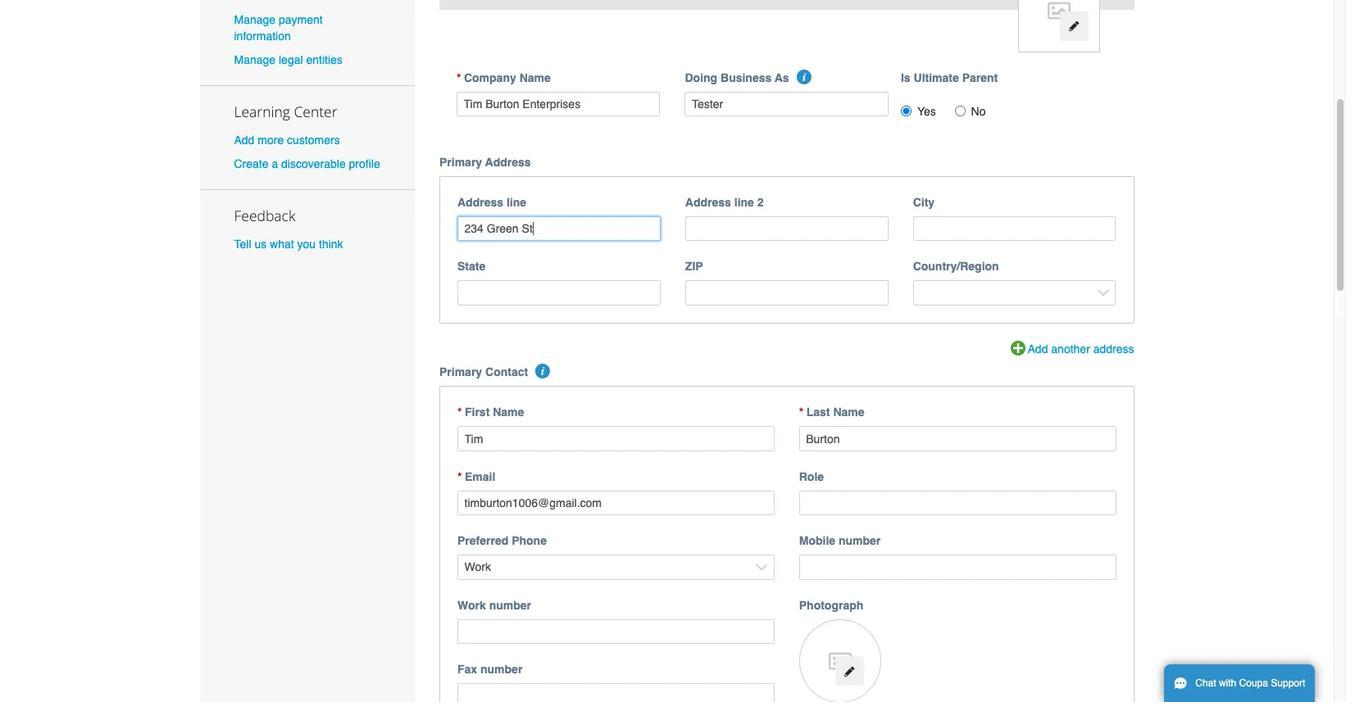 Task type: describe. For each thing, give the bounding box(es) containing it.
customers
[[287, 134, 340, 147]]

coupa
[[1240, 678, 1269, 690]]

create a discoverable profile
[[234, 158, 380, 171]]

center
[[294, 102, 337, 121]]

City text field
[[913, 216, 1116, 241]]

mobile
[[799, 535, 836, 548]]

another
[[1052, 342, 1090, 356]]

as
[[775, 71, 789, 84]]

name for * last name
[[833, 406, 865, 419]]

add for add more customers
[[234, 134, 255, 147]]

role
[[799, 471, 824, 484]]

ZIP text field
[[685, 281, 889, 306]]

* for * company name
[[457, 71, 461, 84]]

state
[[458, 260, 486, 273]]

add another address button
[[1011, 341, 1135, 359]]

number for mobile number
[[839, 535, 881, 548]]

information
[[234, 29, 291, 42]]

ultimate
[[914, 71, 959, 84]]

chat with coupa support
[[1196, 678, 1306, 690]]

number for work number
[[489, 599, 531, 613]]

primary contact
[[440, 366, 528, 379]]

change image image for photograph in the bottom right of the page
[[844, 666, 856, 678]]

contact
[[485, 366, 528, 379]]

manage payment information
[[234, 13, 323, 42]]

add for add another address
[[1028, 342, 1048, 356]]

number for fax number
[[481, 664, 523, 677]]

manage legal entities link
[[234, 53, 343, 66]]

Doing Business As text field
[[685, 92, 889, 117]]

learning center
[[234, 102, 337, 121]]

Address line text field
[[458, 216, 661, 241]]

doing business as
[[685, 71, 789, 84]]

first
[[465, 406, 490, 419]]

create a discoverable profile link
[[234, 158, 380, 171]]

State text field
[[458, 281, 661, 306]]

with
[[1219, 678, 1237, 690]]

photograph
[[799, 599, 864, 613]]

a
[[272, 158, 278, 171]]

add more customers
[[234, 134, 340, 147]]

preferred phone
[[458, 535, 547, 548]]

email
[[465, 471, 496, 484]]

discoverable
[[281, 158, 346, 171]]

* company name
[[457, 71, 551, 84]]

Fax number text field
[[458, 684, 775, 703]]

tell us what you think button
[[234, 236, 343, 253]]

chat with coupa support button
[[1164, 665, 1316, 703]]

fax number
[[458, 664, 523, 677]]

Role text field
[[799, 491, 1116, 516]]

tell
[[234, 238, 251, 251]]

* first name
[[458, 406, 524, 419]]

address line
[[458, 196, 526, 209]]

more
[[258, 134, 284, 147]]

add another address
[[1028, 342, 1135, 356]]

entities
[[306, 53, 343, 66]]

business
[[721, 71, 772, 84]]

manage legal entities
[[234, 53, 343, 66]]

additional information image
[[536, 364, 551, 379]]

name for * company name
[[520, 71, 551, 84]]

us
[[255, 238, 267, 251]]

country/region
[[913, 260, 999, 273]]

primary for primary contact
[[440, 366, 482, 379]]

tell us what you think
[[234, 238, 343, 251]]



Task type: vqa. For each thing, say whether or not it's contained in the screenshot.
ZIP text box
yes



Task type: locate. For each thing, give the bounding box(es) containing it.
1 horizontal spatial line
[[735, 196, 754, 209]]

0 horizontal spatial add
[[234, 134, 255, 147]]

1 vertical spatial number
[[489, 599, 531, 613]]

manage for manage payment information
[[234, 13, 276, 26]]

name for * first name
[[493, 406, 524, 419]]

create
[[234, 158, 269, 171]]

city
[[913, 196, 935, 209]]

is
[[901, 71, 911, 84]]

line
[[507, 196, 526, 209], [735, 196, 754, 209]]

Address line 2 text field
[[685, 216, 889, 241]]

0 vertical spatial primary
[[440, 155, 482, 169]]

0 horizontal spatial change image image
[[844, 666, 856, 678]]

Mobile number text field
[[799, 556, 1116, 581]]

feedback
[[234, 206, 296, 226]]

2
[[757, 196, 764, 209]]

work number
[[458, 599, 531, 613]]

photograph image
[[799, 620, 881, 703]]

name right "last"
[[833, 406, 865, 419]]

1 vertical spatial change image image
[[844, 666, 856, 678]]

logo image
[[1018, 0, 1100, 52]]

preferred
[[458, 535, 509, 548]]

what
[[270, 238, 294, 251]]

primary for primary address
[[440, 155, 482, 169]]

None text field
[[799, 427, 1116, 452], [458, 491, 775, 516], [799, 427, 1116, 452], [458, 491, 775, 516]]

1 vertical spatial add
[[1028, 342, 1048, 356]]

additional information image
[[797, 69, 812, 84]]

manage for manage legal entities
[[234, 53, 276, 66]]

manage up the "information"
[[234, 13, 276, 26]]

change image image for logo
[[1069, 21, 1080, 32]]

1 manage from the top
[[234, 13, 276, 26]]

zip
[[685, 260, 703, 273]]

None text field
[[457, 92, 661, 117], [458, 427, 775, 452], [457, 92, 661, 117], [458, 427, 775, 452]]

address for address line
[[458, 196, 504, 209]]

add inside button
[[1028, 342, 1048, 356]]

manage
[[234, 13, 276, 26], [234, 53, 276, 66]]

1 vertical spatial manage
[[234, 53, 276, 66]]

chat
[[1196, 678, 1217, 690]]

mobile number
[[799, 535, 881, 548]]

1 primary from the top
[[440, 155, 482, 169]]

learning
[[234, 102, 290, 121]]

number right mobile
[[839, 535, 881, 548]]

address down the primary address
[[458, 196, 504, 209]]

Work number text field
[[458, 620, 775, 645]]

primary address
[[440, 155, 531, 169]]

address
[[485, 155, 531, 169], [458, 196, 504, 209], [685, 196, 731, 209]]

0 vertical spatial change image image
[[1069, 21, 1080, 32]]

primary
[[440, 155, 482, 169], [440, 366, 482, 379]]

manage inside manage payment information
[[234, 13, 276, 26]]

*
[[457, 71, 461, 84], [458, 406, 462, 419], [799, 406, 804, 419], [458, 471, 462, 484]]

last
[[807, 406, 830, 419]]

you
[[297, 238, 316, 251]]

number
[[839, 535, 881, 548], [489, 599, 531, 613], [481, 664, 523, 677]]

add
[[234, 134, 255, 147], [1028, 342, 1048, 356]]

number right fax
[[481, 664, 523, 677]]

is ultimate parent
[[901, 71, 998, 84]]

0 vertical spatial add
[[234, 134, 255, 147]]

legal
[[279, 53, 303, 66]]

manage down the "information"
[[234, 53, 276, 66]]

* for * email
[[458, 471, 462, 484]]

payment
[[279, 13, 323, 26]]

doing
[[685, 71, 718, 84]]

* for * last name
[[799, 406, 804, 419]]

line up address line text field
[[507, 196, 526, 209]]

add more customers link
[[234, 134, 340, 147]]

support
[[1271, 678, 1306, 690]]

add up 'create'
[[234, 134, 255, 147]]

fax
[[458, 664, 477, 677]]

1 line from the left
[[507, 196, 526, 209]]

* left first at the bottom left of page
[[458, 406, 462, 419]]

company
[[464, 71, 516, 84]]

2 vertical spatial number
[[481, 664, 523, 677]]

background image
[[440, 0, 1135, 10]]

parent
[[962, 71, 998, 84]]

None radio
[[955, 105, 966, 116]]

* last name
[[799, 406, 865, 419]]

number right work
[[489, 599, 531, 613]]

* email
[[458, 471, 496, 484]]

* left company
[[457, 71, 461, 84]]

line for address line 2
[[735, 196, 754, 209]]

yes
[[918, 105, 936, 118]]

address
[[1094, 342, 1135, 356]]

address left 2
[[685, 196, 731, 209]]

line for address line
[[507, 196, 526, 209]]

1 horizontal spatial add
[[1028, 342, 1048, 356]]

name right first at the bottom left of page
[[493, 406, 524, 419]]

0 horizontal spatial line
[[507, 196, 526, 209]]

* for * first name
[[458, 406, 462, 419]]

name right company
[[520, 71, 551, 84]]

* left email
[[458, 471, 462, 484]]

think
[[319, 238, 343, 251]]

primary up address line
[[440, 155, 482, 169]]

2 primary from the top
[[440, 366, 482, 379]]

None radio
[[901, 105, 912, 116]]

1 vertical spatial primary
[[440, 366, 482, 379]]

1 horizontal spatial change image image
[[1069, 21, 1080, 32]]

address line 2
[[685, 196, 764, 209]]

change image image
[[1069, 21, 1080, 32], [844, 666, 856, 678]]

name
[[520, 71, 551, 84], [493, 406, 524, 419], [833, 406, 865, 419]]

0 vertical spatial manage
[[234, 13, 276, 26]]

no
[[971, 105, 986, 118]]

address up address line
[[485, 155, 531, 169]]

work
[[458, 599, 486, 613]]

0 vertical spatial number
[[839, 535, 881, 548]]

primary up first at the bottom left of page
[[440, 366, 482, 379]]

phone
[[512, 535, 547, 548]]

add left another at the right of the page
[[1028, 342, 1048, 356]]

address for address line 2
[[685, 196, 731, 209]]

2 line from the left
[[735, 196, 754, 209]]

* left "last"
[[799, 406, 804, 419]]

2 manage from the top
[[234, 53, 276, 66]]

manage payment information link
[[234, 13, 323, 42]]

line left 2
[[735, 196, 754, 209]]

profile
[[349, 158, 380, 171]]



